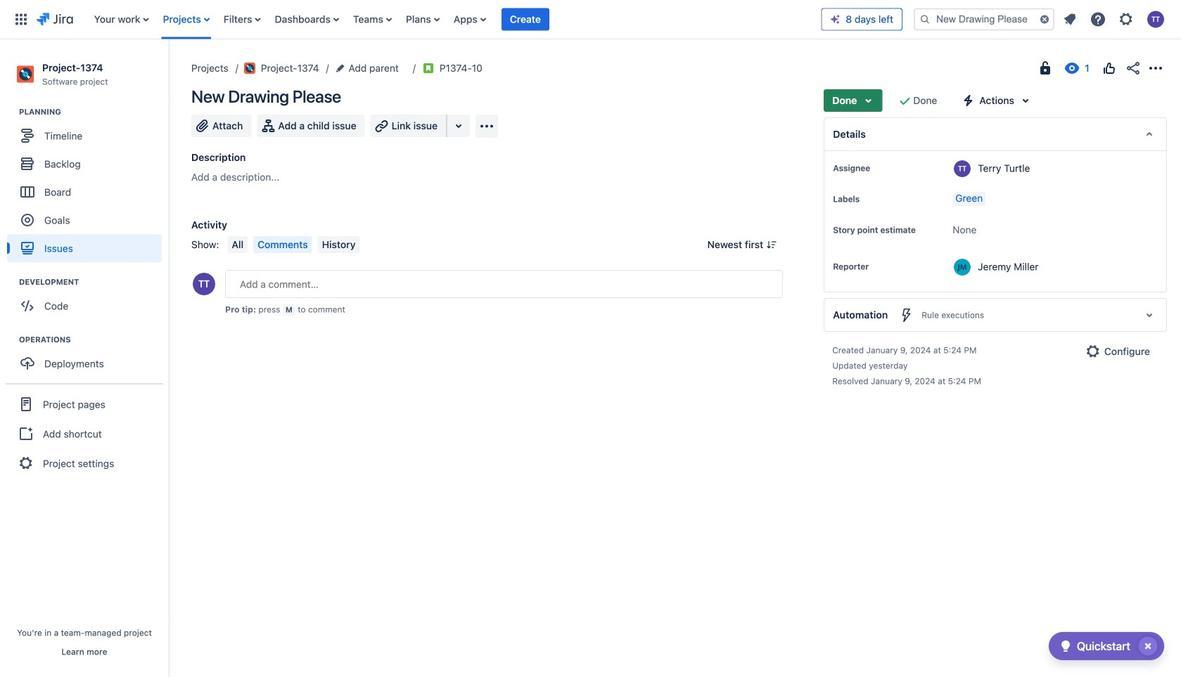 Task type: vqa. For each thing, say whether or not it's contained in the screenshot.
of
no



Task type: describe. For each thing, give the bounding box(es) containing it.
group for planning image
[[7, 106, 168, 267]]

story image
[[423, 63, 434, 74]]

development image
[[2, 274, 19, 291]]

heading for group corresponding to "operations" image
[[19, 334, 168, 346]]

help image
[[1090, 11, 1107, 28]]

heading for group for planning image
[[19, 106, 168, 118]]

notifications image
[[1062, 11, 1079, 28]]

heading for development image group
[[19, 277, 168, 288]]

operations image
[[2, 332, 19, 349]]

Add a comment… field
[[225, 270, 784, 298]]

more information about this user image for assignee pin to top. only you can see pinned fields. "icon"
[[955, 160, 971, 177]]

project 1374 image
[[244, 63, 255, 74]]

0 horizontal spatial list
[[87, 0, 822, 39]]

story point estimate pin to top. only you can see pinned fields. image
[[836, 236, 848, 247]]

done image
[[897, 92, 914, 109]]

group for "operations" image
[[7, 334, 168, 382]]

primary element
[[8, 0, 822, 39]]

1 horizontal spatial list
[[1058, 7, 1173, 32]]

check image
[[1058, 638, 1075, 655]]

sidebar navigation image
[[153, 56, 184, 84]]



Task type: locate. For each thing, give the bounding box(es) containing it.
goal image
[[21, 214, 34, 227]]

copy link to issue image
[[480, 62, 491, 73]]

heading
[[19, 106, 168, 118], [19, 277, 168, 288], [19, 334, 168, 346]]

list up the story icon
[[87, 0, 822, 39]]

settings image
[[1118, 11, 1135, 28]]

reporter pin to top. only you can see pinned fields. image
[[872, 261, 883, 272]]

2 heading from the top
[[19, 277, 168, 288]]

planning image
[[2, 104, 19, 120]]

search image
[[920, 14, 931, 25]]

assignee pin to top. only you can see pinned fields. image
[[874, 163, 885, 174]]

details element
[[824, 118, 1168, 151]]

0 vertical spatial more information about this user image
[[955, 160, 971, 177]]

jira image
[[37, 11, 73, 28], [37, 11, 73, 28]]

banner
[[0, 0, 1182, 39]]

appswitcher icon image
[[13, 11, 30, 28]]

1 heading from the top
[[19, 106, 168, 118]]

None search field
[[914, 8, 1055, 31]]

Search field
[[914, 8, 1055, 31]]

more information about this user image up automation element
[[955, 259, 971, 276]]

2 vertical spatial heading
[[19, 334, 168, 346]]

dismiss quickstart image
[[1137, 636, 1160, 658]]

actions image
[[1148, 60, 1165, 77]]

menu bar
[[225, 236, 363, 253]]

0 vertical spatial heading
[[19, 106, 168, 118]]

2 more information about this user image from the top
[[955, 259, 971, 276]]

3 heading from the top
[[19, 334, 168, 346]]

group
[[7, 106, 168, 267], [7, 277, 168, 325], [7, 334, 168, 382], [6, 384, 163, 484]]

clear search session image
[[1040, 14, 1051, 25]]

no restrictions image
[[1037, 60, 1054, 77]]

group for development image
[[7, 277, 168, 325]]

more information about this user image down details 'element'
[[955, 160, 971, 177]]

automation element
[[824, 298, 1168, 332]]

labels pin to top. only you can see pinned fields. image
[[863, 194, 874, 205]]

vote options: no one has voted for this issue yet. image
[[1102, 60, 1118, 77]]

1 vertical spatial heading
[[19, 277, 168, 288]]

add app image
[[479, 118, 496, 135]]

list up vote options: no one has voted for this issue yet. icon
[[1058, 7, 1173, 32]]

more information about this user image
[[955, 160, 971, 177], [955, 259, 971, 276]]

1 more information about this user image from the top
[[955, 160, 971, 177]]

sidebar element
[[0, 39, 169, 678]]

list
[[87, 0, 822, 39], [1058, 7, 1173, 32]]

1 vertical spatial more information about this user image
[[955, 259, 971, 276]]

your profile and settings image
[[1148, 11, 1165, 28]]

more information about this user image for reporter pin to top. only you can see pinned fields. 'image'
[[955, 259, 971, 276]]

list item
[[502, 0, 550, 39]]

link web pages and more image
[[450, 118, 467, 134]]



